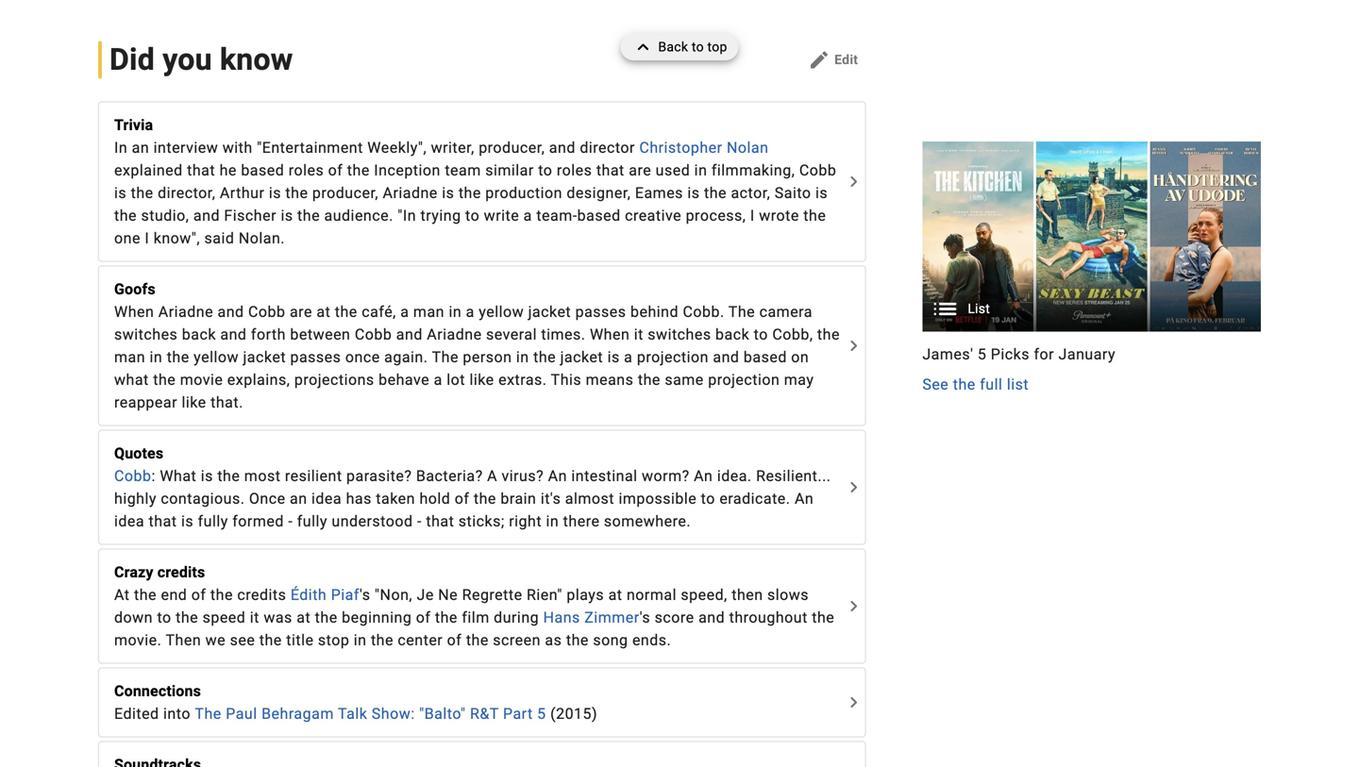 Task type: vqa. For each thing, say whether or not it's contained in the screenshot.
1st 2024 from the top of the page
no



Task type: locate. For each thing, give the bounding box(es) containing it.
2 vertical spatial at
[[297, 609, 311, 627]]

one
[[114, 229, 141, 247]]

0 horizontal spatial i
[[145, 229, 149, 247]]

see the full list button
[[923, 373, 1029, 396]]

and down speed,
[[699, 609, 725, 627]]

:
[[151, 467, 156, 485]]

person
[[463, 348, 512, 366]]

1 vertical spatial 5
[[537, 705, 546, 723]]

credits inside crazy credits button
[[157, 564, 205, 581]]

a right café,
[[400, 303, 409, 321]]

1 horizontal spatial an
[[694, 467, 713, 485]]

0 horizontal spatial based
[[241, 161, 284, 179]]

weekly",
[[367, 139, 427, 157]]

it left was
[[250, 609, 259, 627]]

the inside button
[[953, 376, 976, 394]]

based up arthur
[[241, 161, 284, 179]]

's inside 's "non, je ne regrette rien" plays at normal speed, then slows down to the speed it was at the beginning of the film during
[[360, 586, 370, 604]]

beginning
[[342, 609, 412, 627]]

james' 5 picks for january link
[[923, 343, 1261, 366]]

virus?
[[502, 467, 544, 485]]

0 horizontal spatial like
[[182, 394, 206, 412]]

0 horizontal spatial fully
[[198, 513, 228, 531]]

man up what
[[114, 348, 145, 366]]

the up lot
[[432, 348, 459, 366]]

0 horizontal spatial switches
[[114, 326, 178, 344]]

-
[[288, 513, 293, 531], [417, 513, 422, 531]]

hans zimmer
[[543, 609, 640, 627]]

1 horizontal spatial 5
[[978, 346, 987, 364]]

1 horizontal spatial an
[[290, 490, 307, 508]]

the down explained
[[131, 184, 153, 202]]

0 vertical spatial are
[[629, 161, 651, 179]]

nolan
[[727, 139, 769, 157]]

throughout
[[729, 609, 808, 627]]

- right formed
[[288, 513, 293, 531]]

at up zimmer
[[608, 586, 623, 604]]

connections button
[[114, 680, 840, 703]]

1 horizontal spatial when
[[590, 326, 630, 344]]

switches down cobb.
[[648, 326, 711, 344]]

2 - from the left
[[417, 513, 422, 531]]

an down resilient...
[[795, 490, 814, 508]]

an right in
[[132, 139, 149, 157]]

0 horizontal spatial it
[[250, 609, 259, 627]]

of inside 's score and throughout the movie. then we see the title stop in the center of the screen as the song ends.
[[447, 632, 462, 649]]

the right "into"
[[195, 705, 222, 723]]

based left on
[[744, 348, 787, 366]]

nolan.
[[239, 229, 285, 247]]

1 back from the left
[[182, 326, 216, 344]]

are
[[629, 161, 651, 179], [290, 303, 312, 321]]

to down end
[[157, 609, 171, 627]]

the up movie
[[167, 348, 189, 366]]

expand less image
[[632, 34, 658, 60]]

quotes button
[[114, 442, 840, 465]]

an
[[548, 467, 567, 485], [694, 467, 713, 485], [795, 490, 814, 508]]

director,
[[158, 184, 216, 202]]

0 vertical spatial yellow
[[479, 303, 524, 321]]

i down actor,
[[750, 207, 755, 225]]

1 vertical spatial credits
[[237, 586, 286, 604]]

the left the most
[[217, 467, 240, 485]]

are inside trivia in an interview with "entertainment weekly", writer, producer, and director christopher nolan explained that he based roles of the inception team similar to roles that are used in filmmaking, cobb is the director, arthur is the producer, ariadne is the production designer, eames is the actor, saito is the studio, and fischer is the audience. "in trying to write a team-based creative process, i wrote the one i know", said nolan.
[[629, 161, 651, 179]]

is up trying
[[442, 184, 454, 202]]

the left see more image
[[812, 609, 835, 627]]

score
[[655, 609, 694, 627]]

at
[[114, 586, 130, 604]]

is up the contagious.
[[201, 467, 213, 485]]

did you know
[[109, 42, 293, 77]]

based inside goofs when ariadne and cobb are at the café, a man in a yellow jacket passes behind cobb. the camera switches back and forth between cobb and ariadne several times. when it switches back to cobb, the man in the yellow jacket passes once again. the person in the jacket is a projection and based on what the movie explains, projections behave a lot like extras. this means the same projection may reappear like that.
[[744, 348, 787, 366]]

1 horizontal spatial idea
[[312, 490, 342, 508]]

the right cobb.
[[729, 303, 755, 321]]

0 horizontal spatial man
[[114, 348, 145, 366]]

1 vertical spatial an
[[290, 490, 307, 508]]

and up explains,
[[218, 303, 244, 321]]

the up reappear
[[153, 371, 176, 389]]

he
[[220, 161, 237, 179]]

of inside 's "non, je ne regrette rien" plays at normal speed, then slows down to the speed it was at the beginning of the film during
[[416, 609, 431, 627]]

0 horizontal spatial an
[[548, 467, 567, 485]]

down
[[114, 609, 153, 627]]

to left top
[[692, 39, 704, 55]]

is right arthur
[[269, 184, 281, 202]]

it inside goofs when ariadne and cobb are at the café, a man in a yellow jacket passes behind cobb. the camera switches back and forth between cobb and ariadne several times. when it switches back to cobb, the man in the yellow jacket passes once again. the person in the jacket is a projection and based on what the movie explains, projections behave a lot like extras. this means the same projection may reappear like that.
[[634, 326, 644, 344]]

0 horizontal spatial an
[[132, 139, 149, 157]]

at up between
[[317, 303, 331, 321]]

that up director,
[[187, 161, 215, 179]]

piaf
[[331, 586, 360, 604]]

1 horizontal spatial man
[[413, 303, 445, 321]]

of down bacteria?
[[455, 490, 470, 508]]

ends.
[[632, 632, 671, 649]]

part
[[503, 705, 533, 723]]

back
[[658, 39, 688, 55]]

trivia button
[[114, 114, 840, 136]]

ariadne up person
[[427, 326, 482, 344]]

the up sticks; in the left bottom of the page
[[474, 490, 496, 508]]

1 horizontal spatial 's
[[640, 609, 651, 627]]

0 horizontal spatial roles
[[289, 161, 324, 179]]

0 vertical spatial credits
[[157, 564, 205, 581]]

0 vertical spatial it
[[634, 326, 644, 344]]

see more image
[[842, 170, 865, 193], [842, 335, 865, 357], [842, 476, 865, 499], [842, 691, 865, 714]]

and up again.
[[396, 326, 423, 344]]

to inside button
[[692, 39, 704, 55]]

1 horizontal spatial switches
[[648, 326, 711, 344]]

0 horizontal spatial credits
[[157, 564, 205, 581]]

2 switches from the left
[[648, 326, 711, 344]]

4 see more image from the top
[[842, 691, 865, 714]]

producer,
[[479, 139, 545, 157], [312, 184, 379, 202]]

1 vertical spatial producer,
[[312, 184, 379, 202]]

in inside trivia in an interview with "entertainment weekly", writer, producer, and director christopher nolan explained that he based roles of the inception team similar to roles that are used in filmmaking, cobb is the director, arthur is the producer, ariadne is the production designer, eames is the actor, saito is the studio, and fischer is the audience. "in trying to write a team-based creative process, i wrote the one i know", said nolan.
[[694, 161, 707, 179]]

1 vertical spatial when
[[590, 326, 630, 344]]

and inside 's score and throughout the movie. then we see the title stop in the center of the screen as the song ends.
[[699, 609, 725, 627]]

1 horizontal spatial -
[[417, 513, 422, 531]]

1 vertical spatial 's
[[640, 609, 651, 627]]

an up it's
[[548, 467, 567, 485]]

1 fully from the left
[[198, 513, 228, 531]]

1 vertical spatial man
[[114, 348, 145, 366]]

idea down resilient
[[312, 490, 342, 508]]

1 vertical spatial the
[[432, 348, 459, 366]]

in
[[694, 161, 707, 179], [449, 303, 462, 321], [150, 348, 163, 366], [516, 348, 529, 366], [546, 513, 559, 531], [354, 632, 367, 649]]

cobb.
[[683, 303, 725, 321]]

- down hold
[[417, 513, 422, 531]]

to
[[692, 39, 704, 55], [538, 161, 553, 179], [465, 207, 480, 225], [754, 326, 768, 344], [701, 490, 715, 508], [157, 609, 171, 627]]

2 horizontal spatial an
[[795, 490, 814, 508]]

sticks;
[[459, 513, 505, 531]]

to inside : what is the most resilient parasite? bacteria? a virus? an intestinal worm? an idea. resilient... highly contagious. once an idea has taken hold of the brain it's almost impossible to eradicate. an idea that is fully formed - fully understood - that sticks; right in there somewhere.
[[701, 490, 715, 508]]

group containing james' 5 picks for january
[[923, 141, 1261, 396]]

paul
[[226, 705, 257, 723]]

eradicate.
[[720, 490, 791, 508]]

the down was
[[259, 632, 282, 649]]

i
[[750, 207, 755, 225], [145, 229, 149, 247]]

like down movie
[[182, 394, 206, 412]]

2 see more image from the top
[[842, 335, 865, 357]]

's down normal
[[640, 609, 651, 627]]

group
[[923, 141, 1261, 396]]

said
[[204, 229, 234, 247]]

the right as
[[566, 632, 589, 649]]

0 vertical spatial producer,
[[479, 139, 545, 157]]

in down christopher nolan link
[[694, 161, 707, 179]]

write
[[484, 207, 519, 225]]

credits up was
[[237, 586, 286, 604]]

full
[[980, 376, 1003, 394]]

see more image
[[842, 595, 865, 618]]

5
[[978, 346, 987, 364], [537, 705, 546, 723]]

1 vertical spatial it
[[250, 609, 259, 627]]

0 horizontal spatial are
[[290, 303, 312, 321]]

idea down 'highly'
[[114, 513, 144, 531]]

plays
[[567, 586, 604, 604]]

know",
[[154, 229, 200, 247]]

0 vertical spatial when
[[114, 303, 154, 321]]

's inside 's score and throughout the movie. then we see the title stop in the center of the screen as the song ends.
[[640, 609, 651, 627]]

projection up same
[[637, 348, 709, 366]]

the down 'ne'
[[435, 609, 458, 627]]

intestinal
[[571, 467, 638, 485]]

during
[[494, 609, 539, 627]]

0 vertical spatial like
[[470, 371, 494, 389]]

is
[[114, 184, 127, 202], [269, 184, 281, 202], [442, 184, 454, 202], [688, 184, 700, 202], [816, 184, 828, 202], [281, 207, 293, 225], [607, 348, 620, 366], [201, 467, 213, 485], [181, 513, 194, 531]]

's
[[360, 586, 370, 604], [640, 609, 651, 627]]

0 vertical spatial 5
[[978, 346, 987, 364]]

producer, up audience.
[[312, 184, 379, 202]]

crazy credits button
[[114, 561, 840, 584]]

2 vertical spatial the
[[195, 705, 222, 723]]

we
[[205, 632, 226, 649]]

yellow
[[479, 303, 524, 321], [194, 348, 239, 366]]

projection
[[637, 348, 709, 366], [708, 371, 780, 389]]

0 horizontal spatial producer,
[[312, 184, 379, 202]]

are up between
[[290, 303, 312, 321]]

ariadne up movie
[[158, 303, 213, 321]]

1 - from the left
[[288, 513, 293, 531]]

1 vertical spatial based
[[577, 207, 621, 225]]

to left eradicate.
[[701, 490, 715, 508]]

producer, up similar on the top of the page
[[479, 139, 545, 157]]

0 horizontal spatial passes
[[290, 348, 341, 366]]

speed
[[203, 609, 246, 627]]

0 horizontal spatial the
[[195, 705, 222, 723]]

3 see more image from the top
[[842, 476, 865, 499]]

passes down between
[[290, 348, 341, 366]]

1 switches from the left
[[114, 326, 178, 344]]

0 vertical spatial idea
[[312, 490, 342, 508]]

understood
[[332, 513, 413, 531]]

between
[[290, 326, 351, 344]]

0 vertical spatial projection
[[637, 348, 709, 366]]

into
[[163, 705, 191, 723]]

see more image for trivia in an interview with "entertainment weekly", writer, producer, and director christopher nolan explained that he based roles of the inception team similar to roles that are used in filmmaking, cobb is the director, arthur is the producer, ariadne is the production designer, eames is the actor, saito is the studio, and fischer is the audience. "in trying to write a team-based creative process, i wrote the one i know", said nolan.
[[842, 170, 865, 193]]

a left lot
[[434, 371, 442, 389]]

0 vertical spatial an
[[132, 139, 149, 157]]

in
[[114, 139, 128, 157]]

resilient...
[[756, 467, 831, 485]]

an left idea.
[[694, 467, 713, 485]]

's for score
[[640, 609, 651, 627]]

fully
[[198, 513, 228, 531], [297, 513, 327, 531]]

like down person
[[470, 371, 494, 389]]

0 vertical spatial at
[[317, 303, 331, 321]]

credits up end
[[157, 564, 205, 581]]

cobb up 'saito'
[[799, 161, 837, 179]]

at inside goofs when ariadne and cobb are at the café, a man in a yellow jacket passes behind cobb. the camera switches back and forth between cobb and ariadne several times. when it switches back to cobb, the man in the yellow jacket passes once again. the person in the jacket is a projection and based on what the movie explains, projections behave a lot like extras. this means the same projection may reappear like that.
[[317, 303, 331, 321]]

2 vertical spatial based
[[744, 348, 787, 366]]

of down je
[[416, 609, 431, 627]]

when up the means
[[590, 326, 630, 344]]

production art image
[[923, 141, 1261, 332]]

0 horizontal spatial -
[[288, 513, 293, 531]]

passes up 'times.'
[[575, 303, 626, 321]]

1 horizontal spatial based
[[577, 207, 621, 225]]

1 horizontal spatial producer,
[[479, 139, 545, 157]]

1 horizontal spatial it
[[634, 326, 644, 344]]

1 horizontal spatial like
[[470, 371, 494, 389]]

saito
[[775, 184, 811, 202]]

1 vertical spatial projection
[[708, 371, 780, 389]]

top
[[707, 39, 727, 55]]

the down film
[[466, 632, 489, 649]]

yellow up movie
[[194, 348, 239, 366]]

0 vertical spatial the
[[729, 303, 755, 321]]

1 horizontal spatial roles
[[557, 161, 592, 179]]

in right "stop"
[[354, 632, 367, 649]]

of right end
[[191, 586, 206, 604]]

song
[[593, 632, 628, 649]]

1 horizontal spatial at
[[317, 303, 331, 321]]

james' 5 picks for january
[[923, 346, 1116, 364]]

2 horizontal spatial based
[[744, 348, 787, 366]]

0 vertical spatial i
[[750, 207, 755, 225]]

stop
[[318, 632, 350, 649]]

0 vertical spatial ariadne
[[383, 184, 438, 202]]

man
[[413, 303, 445, 321], [114, 348, 145, 366]]

back up movie
[[182, 326, 216, 344]]

1 vertical spatial are
[[290, 303, 312, 321]]

is up the means
[[607, 348, 620, 366]]

switches down goofs
[[114, 326, 178, 344]]

list
[[968, 301, 990, 317]]

the up one
[[114, 207, 137, 225]]

0 horizontal spatial 5
[[537, 705, 546, 723]]

a up the means
[[624, 348, 633, 366]]

idea
[[312, 490, 342, 508], [114, 513, 144, 531]]

there
[[563, 513, 600, 531]]

back down cobb.
[[716, 326, 750, 344]]

are up eames
[[629, 161, 651, 179]]

see
[[923, 376, 949, 394]]

trivia
[[114, 116, 153, 134]]

trying
[[421, 207, 461, 225]]

it down "behind"
[[634, 326, 644, 344]]

2 roles from the left
[[557, 161, 592, 179]]

fully down resilient
[[297, 513, 327, 531]]

cobb,
[[772, 326, 813, 344]]

to inside 's "non, je ne regrette rien" plays at normal speed, then slows down to the speed it was at the beginning of the film during
[[157, 609, 171, 627]]

0 horizontal spatial back
[[182, 326, 216, 344]]

several
[[486, 326, 537, 344]]

the
[[729, 303, 755, 321], [432, 348, 459, 366], [195, 705, 222, 723]]

almost
[[565, 490, 614, 508]]

roles
[[289, 161, 324, 179], [557, 161, 592, 179]]

0 horizontal spatial 's
[[360, 586, 370, 604]]

1 vertical spatial idea
[[114, 513, 144, 531]]

1 vertical spatial like
[[182, 394, 206, 412]]

5 right part
[[537, 705, 546, 723]]

0 vertical spatial 's
[[360, 586, 370, 604]]

james'
[[923, 346, 974, 364]]

ariadne down inception
[[383, 184, 438, 202]]

in inside : what is the most resilient parasite? bacteria? a virus? an intestinal worm? an idea. resilient... highly contagious. once an idea has taken hold of the brain it's almost impossible to eradicate. an idea that is fully formed - fully understood - that sticks; right in there somewhere.
[[546, 513, 559, 531]]

based down designer,
[[577, 207, 621, 225]]

of right center
[[447, 632, 462, 649]]

1 vertical spatial yellow
[[194, 348, 239, 366]]

that down director
[[596, 161, 625, 179]]

creative
[[625, 207, 682, 225]]

1 see more image from the top
[[842, 170, 865, 193]]

jacket down forth
[[243, 348, 286, 366]]

's up beginning
[[360, 586, 370, 604]]

to left "cobb,"
[[754, 326, 768, 344]]

0 horizontal spatial idea
[[114, 513, 144, 531]]

1 horizontal spatial fully
[[297, 513, 327, 531]]

1 horizontal spatial are
[[629, 161, 651, 179]]

1 horizontal spatial back
[[716, 326, 750, 344]]

's for "non,
[[360, 586, 370, 604]]

it inside 's "non, je ne regrette rien" plays at normal speed, then slows down to the speed it was at the beginning of the film during
[[250, 609, 259, 627]]

2 horizontal spatial at
[[608, 586, 623, 604]]

1 horizontal spatial passes
[[575, 303, 626, 321]]

slows
[[767, 586, 809, 604]]



Task type: describe. For each thing, give the bounding box(es) containing it.
the down beginning
[[371, 632, 394, 649]]

interview
[[154, 139, 218, 157]]

2 vertical spatial ariadne
[[427, 326, 482, 344]]

forth
[[251, 326, 286, 344]]

what
[[114, 371, 149, 389]]

it's
[[541, 490, 561, 508]]

is up the nolan.
[[281, 207, 293, 225]]

1 horizontal spatial credits
[[237, 586, 286, 604]]

1 horizontal spatial yellow
[[479, 303, 524, 321]]

are inside goofs when ariadne and cobb are at the café, a man in a yellow jacket passes behind cobb. the camera switches back and forth between cobb and ariadne several times. when it switches back to cobb, the man in the yellow jacket passes once again. the person in the jacket is a projection and based on what the movie explains, projections behave a lot like extras. this means the same projection may reappear like that.
[[290, 303, 312, 321]]

you
[[163, 42, 212, 77]]

contagious.
[[161, 490, 245, 508]]

cobb up forth
[[248, 303, 286, 321]]

show:
[[372, 705, 415, 723]]

5 inside connections edited into the paul behragam talk show: "balto" r&t part 5 (2015)
[[537, 705, 546, 723]]

somewhere.
[[604, 513, 691, 531]]

crazy credits
[[114, 564, 205, 581]]

projections
[[294, 371, 374, 389]]

r&t
[[470, 705, 499, 723]]

2 back from the left
[[716, 326, 750, 344]]

and up said
[[193, 207, 220, 225]]

the up process,
[[704, 184, 727, 202]]

team
[[445, 161, 481, 179]]

audience.
[[324, 207, 393, 225]]

lot
[[447, 371, 465, 389]]

connections edited into the paul behragam talk show: "balto" r&t part 5 (2015)
[[114, 682, 598, 723]]

at the end of the credits édith piaf
[[114, 586, 360, 604]]

production
[[485, 184, 563, 202]]

1 horizontal spatial i
[[750, 207, 755, 225]]

édith piaf link
[[291, 586, 360, 604]]

edit
[[835, 52, 858, 67]]

hans zimmer link
[[543, 609, 640, 627]]

that down hold
[[426, 513, 454, 531]]

"non,
[[375, 586, 413, 604]]

ne
[[438, 586, 458, 604]]

list
[[1007, 376, 1029, 394]]

explained
[[114, 161, 183, 179]]

1 vertical spatial at
[[608, 586, 623, 604]]

normal
[[627, 586, 677, 604]]

this
[[551, 371, 582, 389]]

the right "cobb,"
[[817, 326, 840, 344]]

0 horizontal spatial when
[[114, 303, 154, 321]]

in up extras.
[[516, 348, 529, 366]]

designer,
[[567, 184, 631, 202]]

(2015)
[[550, 705, 598, 723]]

is down used
[[688, 184, 700, 202]]

highly
[[114, 490, 157, 508]]

wrote
[[759, 207, 799, 225]]

that.
[[211, 394, 243, 412]]

see more image for connections edited into the paul behragam talk show: "balto" r&t part 5 (2015)
[[842, 691, 865, 714]]

in up reappear
[[150, 348, 163, 366]]

is down the contagious.
[[181, 513, 194, 531]]

that down 'highly'
[[149, 513, 177, 531]]

of inside trivia in an interview with "entertainment weekly", writer, producer, and director christopher nolan explained that he based roles of the inception team similar to roles that are used in filmmaking, cobb is the director, arthur is the producer, ariadne is the production designer, eames is the actor, saito is the studio, and fischer is the audience. "in trying to write a team-based creative process, i wrote the one i know", said nolan.
[[328, 161, 343, 179]]

the paul behragam talk show: "balto" r&t part 5 button
[[195, 703, 546, 725]]

fischer
[[224, 207, 277, 225]]

trivia in an interview with "entertainment weekly", writer, producer, and director christopher nolan explained that he based roles of the inception team similar to roles that are used in filmmaking, cobb is the director, arthur is the producer, ariadne is the production designer, eames is the actor, saito is the studio, and fischer is the audience. "in trying to write a team-based creative process, i wrote the one i know", said nolan.
[[114, 116, 837, 247]]

list group
[[923, 141, 1261, 332]]

an inside : what is the most resilient parasite? bacteria? a virus? an intestinal worm? an idea. resilient... highly contagious. once an idea has taken hold of the brain it's almost impossible to eradicate. an idea that is fully formed - fully understood - that sticks; right in there somewhere.
[[290, 490, 307, 508]]

similar
[[485, 161, 534, 179]]

2 fully from the left
[[297, 513, 327, 531]]

idea.
[[717, 467, 752, 485]]

the down "entertainment
[[285, 184, 308, 202]]

back to top
[[658, 39, 727, 55]]

the up speed
[[210, 586, 233, 604]]

is inside goofs when ariadne and cobb are at the café, a man in a yellow jacket passes behind cobb. the camera switches back and forth between cobb and ariadne several times. when it switches back to cobb, the man in the yellow jacket passes once again. the person in the jacket is a projection and based on what the movie explains, projections behave a lot like extras. this means the same projection may reappear like that.
[[607, 348, 620, 366]]

same
[[665, 371, 704, 389]]

was
[[264, 609, 292, 627]]

the down 'saito'
[[804, 207, 826, 225]]

the left café,
[[335, 303, 358, 321]]

reappear
[[114, 394, 177, 412]]

crazy
[[114, 564, 153, 581]]

an inside trivia in an interview with "entertainment weekly", writer, producer, and director christopher nolan explained that he based roles of the inception team similar to roles that are used in filmmaking, cobb is the director, arthur is the producer, ariadne is the production designer, eames is the actor, saito is the studio, and fischer is the audience. "in trying to write a team-based creative process, i wrote the one i know", said nolan.
[[132, 139, 149, 157]]

2 horizontal spatial the
[[729, 303, 755, 321]]

cobb button
[[114, 465, 151, 488]]

used
[[656, 161, 690, 179]]

a inside trivia in an interview with "entertainment weekly", writer, producer, and director christopher nolan explained that he based roles of the inception team similar to roles that are used in filmmaking, cobb is the director, arthur is the producer, ariadne is the production designer, eames is the actor, saito is the studio, and fischer is the audience. "in trying to write a team-based creative process, i wrote the one i know", said nolan.
[[524, 207, 532, 225]]

jacket up the this
[[560, 348, 603, 366]]

what
[[160, 467, 197, 485]]

's "non, je ne regrette rien" plays at normal speed, then slows down to the speed it was at the beginning of the film during
[[114, 586, 809, 627]]

is right 'saito'
[[816, 184, 828, 202]]

0 horizontal spatial at
[[297, 609, 311, 627]]

and left director
[[549, 139, 576, 157]]

then
[[166, 632, 201, 649]]

zimmer
[[584, 609, 640, 627]]

resilient
[[285, 467, 342, 485]]

edit button
[[801, 45, 866, 75]]

café,
[[362, 303, 396, 321]]

"balto"
[[419, 705, 466, 723]]

connections
[[114, 682, 201, 700]]

see
[[230, 632, 255, 649]]

hold
[[420, 490, 451, 508]]

0 vertical spatial passes
[[575, 303, 626, 321]]

the down weekly",
[[347, 161, 370, 179]]

the down 'times.'
[[533, 348, 556, 366]]

the down team
[[459, 184, 481, 202]]

once
[[249, 490, 286, 508]]

once
[[345, 348, 380, 366]]

the left same
[[638, 371, 661, 389]]

edit image
[[808, 49, 831, 71]]

did
[[109, 42, 155, 77]]

film
[[462, 609, 490, 627]]

extras.
[[498, 371, 547, 389]]

advertisement element
[[950, 0, 1233, 119]]

1 horizontal spatial the
[[432, 348, 459, 366]]

behave
[[379, 371, 430, 389]]

speed,
[[681, 586, 728, 604]]

1 vertical spatial passes
[[290, 348, 341, 366]]

to inside goofs when ariadne and cobb are at the café, a man in a yellow jacket passes behind cobb. the camera switches back and forth between cobb and ariadne several times. when it switches back to cobb, the man in the yellow jacket passes once again. the person in the jacket is a projection and based on what the movie explains, projections behave a lot like extras. this means the same projection may reappear like that.
[[754, 326, 768, 344]]

1 roles from the left
[[289, 161, 324, 179]]

formed
[[232, 513, 284, 531]]

to left "write" on the left of page
[[465, 207, 480, 225]]

's score and throughout the movie. then we see the title stop in the center of the screen as the song ends.
[[114, 609, 835, 649]]

is down explained
[[114, 184, 127, 202]]

1 vertical spatial ariadne
[[158, 303, 213, 321]]

and left forth
[[220, 326, 247, 344]]

0 vertical spatial based
[[241, 161, 284, 179]]

"entertainment
[[257, 139, 363, 157]]

jacket up 'times.'
[[528, 303, 571, 321]]

as
[[545, 632, 562, 649]]

0 vertical spatial man
[[413, 303, 445, 321]]

again.
[[384, 348, 428, 366]]

process,
[[686, 207, 746, 225]]

rien"
[[527, 586, 562, 604]]

most
[[244, 467, 281, 485]]

and down cobb.
[[713, 348, 739, 366]]

cobb inside trivia in an interview with "entertainment weekly", writer, producer, and director christopher nolan explained that he based roles of the inception team similar to roles that are used in filmmaking, cobb is the director, arthur is the producer, ariadne is the production designer, eames is the actor, saito is the studio, and fischer is the audience. "in trying to write a team-based creative process, i wrote the one i know", said nolan.
[[799, 161, 837, 179]]

cobb up 'highly'
[[114, 467, 151, 485]]

regrette
[[462, 586, 523, 604]]

the left audience.
[[297, 207, 320, 225]]

in inside 's score and throughout the movie. then we see the title stop in the center of the screen as the song ends.
[[354, 632, 367, 649]]

0 horizontal spatial yellow
[[194, 348, 239, 366]]

in down the goofs button
[[449, 303, 462, 321]]

behind
[[631, 303, 679, 321]]

see more image for goofs when ariadne and cobb are at the café, a man in a yellow jacket passes behind cobb. the camera switches back and forth between cobb and ariadne several times. when it switches back to cobb, the man in the yellow jacket passes once again. the person in the jacket is a projection and based on what the movie explains, projections behave a lot like extras. this means the same projection may reappear like that.
[[842, 335, 865, 357]]

the right at
[[134, 586, 157, 604]]

the up then on the bottom left of the page
[[176, 609, 198, 627]]

has
[[346, 490, 372, 508]]

1 vertical spatial i
[[145, 229, 149, 247]]

a down the goofs button
[[466, 303, 475, 321]]

ariadne inside trivia in an interview with "entertainment weekly", writer, producer, and director christopher nolan explained that he based roles of the inception team similar to roles that are used in filmmaking, cobb is the director, arthur is the producer, ariadne is the production designer, eames is the actor, saito is the studio, and fischer is the audience. "in trying to write a team-based creative process, i wrote the one i know", said nolan.
[[383, 184, 438, 202]]

filmmaking,
[[712, 161, 795, 179]]

with
[[222, 139, 253, 157]]

brain
[[501, 490, 536, 508]]

cobb down café,
[[355, 326, 392, 344]]

to up production at the left top of the page
[[538, 161, 553, 179]]

may
[[784, 371, 814, 389]]

the down the édith piaf link
[[315, 609, 338, 627]]

of inside : what is the most resilient parasite? bacteria? a virus? an intestinal worm? an idea. resilient... highly contagious. once an idea has taken hold of the brain it's almost impossible to eradicate. an idea that is fully formed - fully understood - that sticks; right in there somewhere.
[[455, 490, 470, 508]]

the inside connections edited into the paul behragam talk show: "balto" r&t part 5 (2015)
[[195, 705, 222, 723]]



